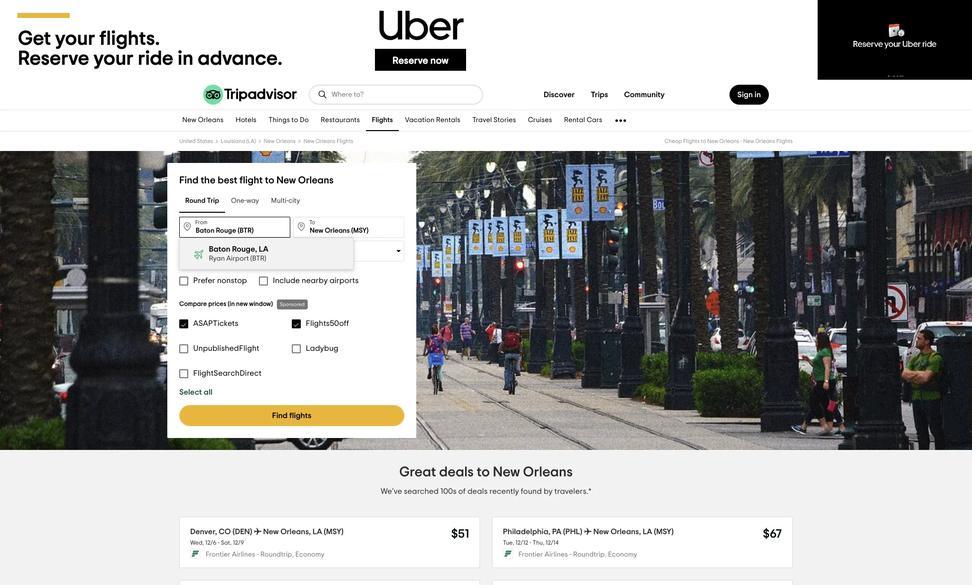 Task type: vqa. For each thing, say whether or not it's contained in the screenshot.
'Revenue'
no



Task type: describe. For each thing, give the bounding box(es) containing it.
trips button
[[583, 85, 617, 105]]

find flights
[[272, 412, 312, 420]]

wed, 12/6  - sat, 12/9
[[190, 540, 244, 546]]

do
[[300, 117, 309, 124]]

include
[[273, 277, 300, 285]]

cruises
[[528, 117, 553, 124]]

new down do in the top of the page
[[304, 139, 315, 144]]

city or airport text field for to
[[294, 217, 405, 238]]

1 horizontal spatial new orleans link
[[264, 139, 296, 144]]

orleans down sign
[[720, 139, 740, 144]]

orleans up city
[[298, 175, 334, 185]]

orleans, for $67
[[611, 528, 641, 536]]

thu,
[[533, 540, 545, 546]]

return
[[252, 244, 269, 250]]

philadelphia, pa (phl)
[[503, 528, 583, 536]]

recently
[[490, 487, 519, 495]]

great deals to new orleans
[[400, 465, 573, 479]]

restaurants
[[321, 117, 360, 124]]

travel stories
[[473, 117, 516, 124]]

advertisement region
[[0, 0, 973, 80]]

from
[[195, 220, 208, 225]]

things
[[269, 117, 290, 124]]

states
[[197, 139, 213, 144]]

compare prices (in new window)
[[179, 301, 273, 307]]

co
[[219, 528, 231, 536]]

sign in
[[738, 91, 761, 99]]

economy for $51
[[296, 551, 325, 558]]

mon, for mon, 12/4
[[252, 252, 268, 259]]

sign
[[738, 91, 753, 99]]

community
[[625, 91, 665, 99]]

trips
[[591, 91, 609, 99]]

travelers.*
[[555, 487, 592, 495]]

city or airport text field for from
[[179, 217, 291, 238]]

discover
[[544, 91, 575, 99]]

la for $51
[[313, 528, 322, 536]]

things to do
[[269, 117, 309, 124]]

mon, for mon, 11/27
[[195, 252, 211, 259]]

find flights button
[[179, 405, 405, 426]]

great
[[400, 465, 436, 479]]

flight
[[240, 175, 263, 185]]

way
[[247, 198, 259, 205]]

rental
[[564, 117, 586, 124]]

the
[[201, 175, 216, 185]]

flights inside "link"
[[372, 117, 393, 124]]

1 vertical spatial new orleans
[[264, 139, 296, 144]]

(la)
[[247, 139, 256, 144]]

round
[[185, 198, 206, 205]]

round trip
[[185, 198, 219, 205]]

pa
[[552, 528, 562, 536]]

in
[[755, 91, 761, 99]]

tue,
[[503, 540, 515, 546]]

flights link
[[366, 110, 399, 131]]

cruises link
[[522, 110, 558, 131]]

multi-
[[271, 198, 289, 205]]

new orleans, la (msy) for $67
[[594, 528, 674, 536]]

12/4
[[269, 252, 282, 259]]

we've searched 100s of deals recently found by travelers.*
[[381, 487, 592, 495]]

wed,
[[190, 540, 204, 546]]

flights
[[289, 412, 312, 420]]

sponsored
[[280, 302, 305, 307]]

rental cars link
[[558, 110, 609, 131]]

new right the '(den)'
[[263, 528, 279, 536]]

compare
[[179, 301, 207, 307]]

sat,
[[221, 540, 232, 546]]

to
[[309, 220, 315, 225]]

philadelphia,
[[503, 528, 551, 536]]

12/14
[[546, 540, 559, 546]]

denver, co (den)
[[190, 528, 252, 536]]

cheap flights to new orleans - new orleans flights
[[665, 139, 793, 144]]

community button
[[617, 85, 673, 105]]

rental cars
[[564, 117, 603, 124]]

new up united on the top of page
[[182, 117, 196, 124]]

cars
[[587, 117, 603, 124]]

tripadvisor image
[[203, 85, 297, 105]]

to inside things to do link
[[292, 117, 298, 124]]

discover button
[[536, 85, 583, 105]]

new right "cheap"
[[708, 139, 719, 144]]

$67
[[763, 528, 782, 540]]

include nearby airports
[[273, 277, 359, 285]]

(den)
[[233, 528, 252, 536]]

baton
[[209, 245, 231, 253]]

(phl)
[[563, 528, 583, 536]]

prefer
[[193, 277, 215, 285]]

(msy) for $51
[[324, 528, 344, 536]]

one-way
[[231, 198, 259, 205]]

one-
[[231, 198, 247, 205]]

all
[[204, 388, 213, 396]]



Task type: locate. For each thing, give the bounding box(es) containing it.
search image
[[318, 90, 328, 100]]

find left "flights"
[[272, 412, 288, 420]]

0 horizontal spatial orleans,
[[281, 528, 311, 536]]

rouge,
[[232, 245, 258, 253]]

1 horizontal spatial find
[[272, 412, 288, 420]]

economy for $67
[[608, 551, 638, 558]]

frontier down wed, 12/6  - sat, 12/9
[[206, 551, 231, 558]]

airport
[[227, 255, 249, 262]]

0 vertical spatial new orleans
[[182, 117, 224, 124]]

roundtrip,
[[260, 551, 294, 558], [573, 551, 607, 558]]

travel stories link
[[467, 110, 522, 131]]

orleans,
[[281, 528, 311, 536], [611, 528, 641, 536]]

select all
[[179, 388, 213, 396]]

0 horizontal spatial (msy)
[[324, 528, 344, 536]]

tue, 12/12  - thu, 12/14
[[503, 540, 559, 546]]

city
[[289, 198, 300, 205]]

1 vertical spatial new orleans link
[[264, 139, 296, 144]]

stories
[[494, 117, 516, 124]]

airlines down 12/9
[[232, 551, 255, 558]]

return mon, 12/4
[[252, 244, 282, 259]]

new orleans link
[[176, 110, 230, 131], [264, 139, 296, 144]]

airlines down 12/14
[[545, 551, 568, 558]]

flights50off
[[306, 319, 349, 327]]

City or Airport text field
[[179, 217, 291, 238], [294, 217, 405, 238]]

1 horizontal spatial roundtrip,
[[573, 551, 607, 558]]

new orleans, la (msy) for $51
[[263, 528, 344, 536]]

asaptickets
[[193, 319, 239, 327]]

2 frontier airlines - roundtrip, economy from the left
[[519, 551, 638, 558]]

louisiana (la) link
[[221, 139, 256, 144]]

100s
[[441, 487, 457, 495]]

find
[[179, 175, 199, 185], [272, 412, 288, 420]]

trip
[[207, 198, 219, 205]]

hotels
[[236, 117, 257, 124]]

mon, down depart
[[195, 252, 211, 259]]

find inside find flights button
[[272, 412, 288, 420]]

1 airlines from the left
[[232, 551, 255, 558]]

select
[[179, 388, 202, 396]]

roundtrip, for $67
[[573, 551, 607, 558]]

find for find flights
[[272, 412, 288, 420]]

frontier down tue, 12/12  - thu, 12/14
[[519, 551, 544, 558]]

new orleans up states
[[182, 117, 224, 124]]

travel
[[473, 117, 492, 124]]

new orleans, la (msy)
[[263, 528, 344, 536], [594, 528, 674, 536]]

orleans down restaurants link on the left top of the page
[[316, 139, 336, 144]]

economy
[[296, 551, 325, 558], [608, 551, 638, 558]]

vacation rentals
[[405, 117, 461, 124]]

orleans up states
[[198, 117, 224, 124]]

frontier airlines - roundtrip, economy for $67
[[519, 551, 638, 558]]

$51
[[452, 528, 469, 540]]

0 horizontal spatial frontier
[[206, 551, 231, 558]]

orleans down the in
[[756, 139, 776, 144]]

1 horizontal spatial new orleans, la (msy)
[[594, 528, 674, 536]]

orleans, for $51
[[281, 528, 311, 536]]

mon, inside return mon, 12/4
[[252, 252, 268, 259]]

0 horizontal spatial roundtrip,
[[260, 551, 294, 558]]

orleans up by
[[523, 465, 573, 479]]

1 horizontal spatial mon,
[[252, 252, 268, 259]]

deals up of
[[439, 465, 474, 479]]

la for $67
[[643, 528, 653, 536]]

new right (la)
[[264, 139, 275, 144]]

depart mon, 11/27
[[195, 244, 227, 259]]

1 vertical spatial find
[[272, 412, 288, 420]]

new right (phl)
[[594, 528, 609, 536]]

(msy) for $67
[[654, 528, 674, 536]]

new orleans down things
[[264, 139, 296, 144]]

orleans down things to do link
[[276, 139, 296, 144]]

we've
[[381, 487, 402, 495]]

of
[[459, 487, 466, 495]]

1 horizontal spatial la
[[313, 528, 322, 536]]

nonstop
[[217, 277, 247, 285]]

to right "cheap"
[[701, 139, 707, 144]]

nearby
[[302, 277, 328, 285]]

flightsearchdirect
[[193, 369, 262, 377]]

new up recently
[[493, 465, 520, 479]]

0 horizontal spatial find
[[179, 175, 199, 185]]

hotels link
[[230, 110, 263, 131]]

1 mon, from the left
[[195, 252, 211, 259]]

1 new orleans, la (msy) from the left
[[263, 528, 344, 536]]

airlines for $51
[[232, 551, 255, 558]]

12/6
[[205, 540, 217, 546]]

orleans
[[198, 117, 224, 124], [276, 139, 296, 144], [316, 139, 336, 144], [720, 139, 740, 144], [756, 139, 776, 144], [298, 175, 334, 185], [523, 465, 573, 479]]

2 economy from the left
[[608, 551, 638, 558]]

1 frontier from the left
[[206, 551, 231, 558]]

0 vertical spatial new orleans link
[[176, 110, 230, 131]]

searched
[[404, 487, 439, 495]]

ladybug
[[306, 344, 339, 352]]

0 horizontal spatial new orleans link
[[176, 110, 230, 131]]

airports
[[330, 277, 359, 285]]

vacation rentals link
[[399, 110, 467, 131]]

1 orleans, from the left
[[281, 528, 311, 536]]

mon, inside depart mon, 11/27
[[195, 252, 211, 259]]

mon,
[[195, 252, 211, 259], [252, 252, 268, 259]]

1 horizontal spatial frontier airlines - roundtrip, economy
[[519, 551, 638, 558]]

(btr)
[[251, 255, 267, 262]]

frontier
[[206, 551, 231, 558], [519, 551, 544, 558]]

flights
[[372, 117, 393, 124], [337, 139, 353, 144], [684, 139, 700, 144], [777, 139, 793, 144]]

2 roundtrip, from the left
[[573, 551, 607, 558]]

united states
[[179, 139, 213, 144]]

frontier airlines - roundtrip, economy down (phl)
[[519, 551, 638, 558]]

0 horizontal spatial mon,
[[195, 252, 211, 259]]

1 horizontal spatial airlines
[[545, 551, 568, 558]]

find left "the"
[[179, 175, 199, 185]]

new
[[182, 117, 196, 124], [264, 139, 275, 144], [304, 139, 315, 144], [708, 139, 719, 144], [744, 139, 755, 144], [277, 175, 296, 185], [493, 465, 520, 479], [263, 528, 279, 536], [594, 528, 609, 536]]

airlines for $67
[[545, 551, 568, 558]]

1 (msy) from the left
[[324, 528, 344, 536]]

prefer nonstop
[[193, 277, 247, 285]]

2 mon, from the left
[[252, 252, 268, 259]]

mon, down the return
[[252, 252, 268, 259]]

0 horizontal spatial new orleans, la (msy)
[[263, 528, 344, 536]]

new up multi-city
[[277, 175, 296, 185]]

Search search field
[[332, 90, 474, 99]]

11/27
[[212, 252, 227, 259]]

1 frontier airlines - roundtrip, economy from the left
[[206, 551, 325, 558]]

prices
[[208, 301, 226, 307]]

0 horizontal spatial economy
[[296, 551, 325, 558]]

1 horizontal spatial city or airport text field
[[294, 217, 405, 238]]

2 orleans, from the left
[[611, 528, 641, 536]]

1 horizontal spatial economy
[[608, 551, 638, 558]]

0 vertical spatial deals
[[439, 465, 474, 479]]

-
[[741, 139, 742, 144], [218, 540, 220, 546], [530, 540, 532, 546], [257, 551, 259, 558], [570, 551, 572, 558]]

denver,
[[190, 528, 217, 536]]

baton rouge, la ryan airport (btr)
[[209, 245, 269, 262]]

0 horizontal spatial frontier airlines - roundtrip, economy
[[206, 551, 325, 558]]

roundtrip, for $51
[[260, 551, 294, 558]]

0 horizontal spatial city or airport text field
[[179, 217, 291, 238]]

1 vertical spatial deals
[[468, 487, 488, 495]]

frontier for $51
[[206, 551, 231, 558]]

new orleans link down things
[[264, 139, 296, 144]]

(msy)
[[324, 528, 344, 536], [654, 528, 674, 536]]

2 city or airport text field from the left
[[294, 217, 405, 238]]

1 economy from the left
[[296, 551, 325, 558]]

2 new orleans, la (msy) from the left
[[594, 528, 674, 536]]

frontier airlines - roundtrip, economy for $51
[[206, 551, 325, 558]]

1 horizontal spatial (msy)
[[654, 528, 674, 536]]

vacation
[[405, 117, 435, 124]]

unpublishedflight
[[193, 344, 260, 352]]

1 horizontal spatial new orleans
[[264, 139, 296, 144]]

1 roundtrip, from the left
[[260, 551, 294, 558]]

new orleans link up states
[[176, 110, 230, 131]]

cheap
[[665, 139, 682, 144]]

2 airlines from the left
[[545, 551, 568, 558]]

new down sign in
[[744, 139, 755, 144]]

to left do in the top of the page
[[292, 117, 298, 124]]

find the best flight to new orleans
[[179, 175, 334, 185]]

12/12
[[516, 540, 529, 546]]

la inside baton rouge, la ryan airport (btr)
[[259, 245, 269, 253]]

new orleans flights
[[304, 139, 353, 144]]

0 horizontal spatial new orleans
[[182, 117, 224, 124]]

0 vertical spatial find
[[179, 175, 199, 185]]

to right flight
[[265, 175, 275, 185]]

united
[[179, 139, 196, 144]]

to up we've searched 100s of deals recently found by travelers.*
[[477, 465, 490, 479]]

best
[[218, 175, 238, 185]]

None search field
[[310, 86, 482, 104]]

deals right of
[[468, 487, 488, 495]]

2 horizontal spatial la
[[643, 528, 653, 536]]

united states link
[[179, 139, 213, 144]]

2 frontier from the left
[[519, 551, 544, 558]]

window)
[[249, 301, 273, 307]]

restaurants link
[[315, 110, 366, 131]]

0 horizontal spatial la
[[259, 245, 269, 253]]

1 horizontal spatial orleans,
[[611, 528, 641, 536]]

2 (msy) from the left
[[654, 528, 674, 536]]

0 horizontal spatial airlines
[[232, 551, 255, 558]]

found
[[521, 487, 542, 495]]

multi-city
[[271, 198, 300, 205]]

frontier for $67
[[519, 551, 544, 558]]

1 horizontal spatial frontier
[[519, 551, 544, 558]]

1 city or airport text field from the left
[[179, 217, 291, 238]]

frontier airlines - roundtrip, economy down 12/9
[[206, 551, 325, 558]]

find for find the best flight to new orleans
[[179, 175, 199, 185]]

new orleans flights link
[[304, 139, 353, 144]]



